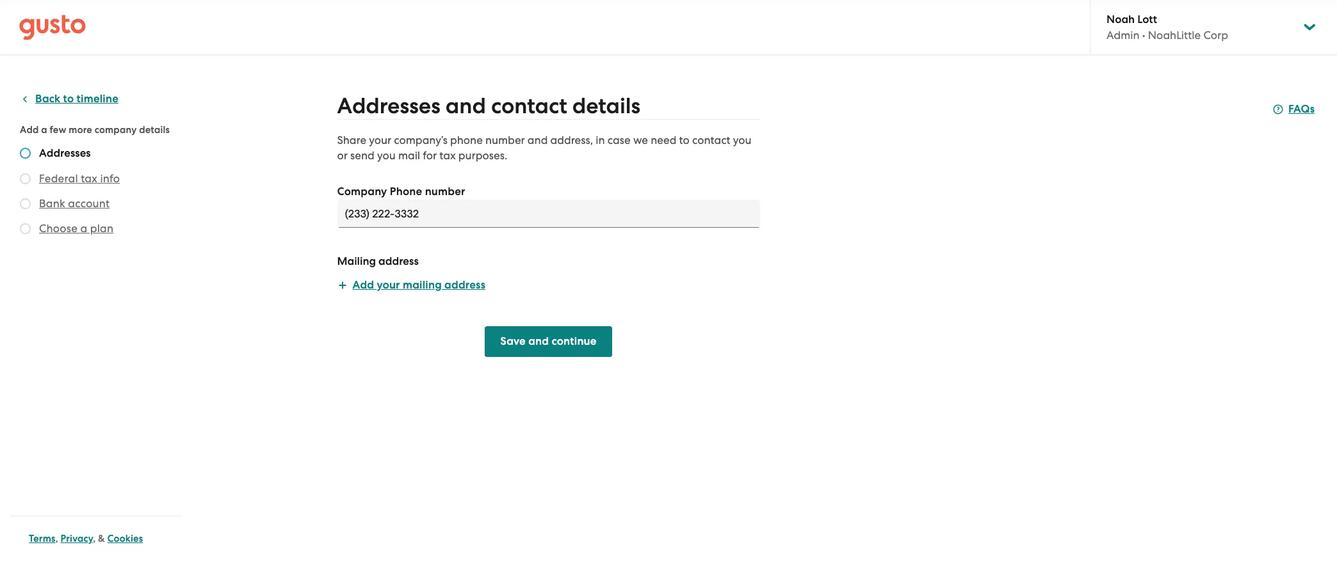 Task type: locate. For each thing, give the bounding box(es) containing it.
1 vertical spatial check image
[[20, 199, 31, 209]]

1 horizontal spatial tax
[[440, 149, 456, 162]]

1 vertical spatial number
[[425, 185, 465, 199]]

,
[[55, 534, 58, 545], [93, 534, 96, 545]]

1 horizontal spatial add
[[353, 279, 374, 292]]

0 horizontal spatial add
[[20, 124, 39, 136]]

phone
[[390, 185, 422, 199]]

choose
[[39, 222, 78, 235]]

number up purposes.
[[485, 134, 525, 147]]

home image
[[19, 14, 86, 40]]

for
[[423, 149, 437, 162]]

addresses
[[337, 93, 441, 119], [39, 147, 91, 160]]

and for addresses
[[446, 93, 486, 119]]

1 vertical spatial add
[[353, 279, 374, 292]]

addresses for addresses
[[39, 147, 91, 160]]

0 vertical spatial number
[[485, 134, 525, 147]]

and right save
[[528, 335, 549, 348]]

1 vertical spatial addresses
[[39, 147, 91, 160]]

tax left the info
[[81, 172, 97, 185]]

your up send
[[369, 134, 391, 147]]

tax
[[440, 149, 456, 162], [81, 172, 97, 185]]

faqs button
[[1273, 102, 1315, 117]]

0 vertical spatial add
[[20, 124, 39, 136]]

0 vertical spatial check image
[[20, 174, 31, 184]]

account
[[68, 197, 110, 210]]

addresses for addresses and contact details
[[337, 93, 441, 119]]

and
[[446, 93, 486, 119], [528, 134, 548, 147], [528, 335, 549, 348]]

0 horizontal spatial you
[[377, 149, 396, 162]]

1 horizontal spatial ,
[[93, 534, 96, 545]]

share your company's phone number and address, in case we need to contact you or send you mail for tax purposes.
[[337, 134, 752, 162]]

0 horizontal spatial to
[[63, 92, 74, 106]]

address up "add your mailing address"
[[379, 255, 419, 268]]

terms , privacy , & cookies
[[29, 534, 143, 545]]

2 , from the left
[[93, 534, 96, 545]]

add for add your mailing address
[[353, 279, 374, 292]]

and up phone at left
[[446, 93, 486, 119]]

1 horizontal spatial contact
[[692, 134, 731, 147]]

mailing
[[337, 255, 376, 268]]

address
[[379, 255, 419, 268], [445, 279, 486, 292]]

addresses list
[[20, 147, 177, 239]]

privacy link
[[61, 534, 93, 545]]

0 vertical spatial check image
[[20, 148, 31, 159]]

1 horizontal spatial addresses
[[337, 93, 441, 119]]

0 horizontal spatial ,
[[55, 534, 58, 545]]

in
[[596, 134, 605, 147]]

check image left federal
[[20, 174, 31, 184]]

your inside share your company's phone number and address, in case we need to contact you or send you mail for tax purposes.
[[369, 134, 391, 147]]

0 horizontal spatial a
[[41, 124, 47, 136]]

0 horizontal spatial contact
[[491, 93, 567, 119]]

and inside button
[[528, 335, 549, 348]]

continue
[[552, 335, 597, 348]]

company phone number
[[337, 185, 465, 199]]

0 horizontal spatial number
[[425, 185, 465, 199]]

0 vertical spatial to
[[63, 92, 74, 106]]

number right phone
[[425, 185, 465, 199]]

bank
[[39, 197, 65, 210]]

addresses inside list
[[39, 147, 91, 160]]

2 check image from the top
[[20, 224, 31, 234]]

add left few
[[20, 124, 39, 136]]

cookies
[[107, 534, 143, 545]]

1 vertical spatial your
[[377, 279, 400, 292]]

check image
[[20, 174, 31, 184], [20, 224, 31, 234]]

admin
[[1107, 29, 1140, 42]]

bank account button
[[39, 196, 110, 211]]

federal tax info
[[39, 172, 120, 185]]

1 vertical spatial a
[[80, 222, 87, 235]]

details up the in on the left of the page
[[573, 93, 641, 119]]

back to timeline
[[35, 92, 118, 106]]

0 vertical spatial a
[[41, 124, 47, 136]]

addresses down few
[[39, 147, 91, 160]]

0 vertical spatial your
[[369, 134, 391, 147]]

check image
[[20, 148, 31, 159], [20, 199, 31, 209]]

to right need
[[679, 134, 690, 147]]

need
[[651, 134, 677, 147]]

terms
[[29, 534, 55, 545]]

you
[[733, 134, 752, 147], [377, 149, 396, 162]]

we
[[633, 134, 648, 147]]

add your mailing address
[[353, 279, 486, 292]]

and left address, on the top left of page
[[528, 134, 548, 147]]

a inside button
[[80, 222, 87, 235]]

number
[[485, 134, 525, 147], [425, 185, 465, 199]]

addresses and contact details
[[337, 93, 641, 119]]

0 vertical spatial tax
[[440, 149, 456, 162]]

details right 'company'
[[139, 124, 170, 136]]

tax right for
[[440, 149, 456, 162]]

1 horizontal spatial address
[[445, 279, 486, 292]]

case
[[608, 134, 631, 147]]

phone
[[450, 134, 483, 147]]

your for share
[[369, 134, 391, 147]]

0 horizontal spatial details
[[139, 124, 170, 136]]

2 vertical spatial and
[[528, 335, 549, 348]]

1 vertical spatial contact
[[692, 134, 731, 147]]

contact right need
[[692, 134, 731, 147]]

save and continue button
[[485, 327, 612, 357]]

timeline
[[77, 92, 118, 106]]

to
[[63, 92, 74, 106], [679, 134, 690, 147]]

contact
[[491, 93, 567, 119], [692, 134, 731, 147]]

1 horizontal spatial to
[[679, 134, 690, 147]]

0 vertical spatial addresses
[[337, 93, 441, 119]]

1 vertical spatial check image
[[20, 224, 31, 234]]

1 horizontal spatial number
[[485, 134, 525, 147]]

•
[[1142, 29, 1146, 42]]

0 vertical spatial and
[[446, 93, 486, 119]]

, left the &
[[93, 534, 96, 545]]

save
[[500, 335, 526, 348]]

1 vertical spatial to
[[679, 134, 690, 147]]

0 horizontal spatial address
[[379, 255, 419, 268]]

a left plan
[[80, 222, 87, 235]]

few
[[50, 124, 66, 136]]

or
[[337, 149, 348, 162]]

to inside button
[[63, 92, 74, 106]]

1 horizontal spatial you
[[733, 134, 752, 147]]

1 check image from the top
[[20, 174, 31, 184]]

0 horizontal spatial tax
[[81, 172, 97, 185]]

your
[[369, 134, 391, 147], [377, 279, 400, 292]]

save and continue
[[500, 335, 597, 348]]

add
[[20, 124, 39, 136], [353, 279, 374, 292]]

0 vertical spatial address
[[379, 255, 419, 268]]

a
[[41, 124, 47, 136], [80, 222, 87, 235]]

to right 'back'
[[63, 92, 74, 106]]

a left few
[[41, 124, 47, 136]]

add a few more company details
[[20, 124, 170, 136]]

corp
[[1204, 29, 1228, 42]]

1 horizontal spatial a
[[80, 222, 87, 235]]

addresses up company's
[[337, 93, 441, 119]]

plan
[[90, 222, 114, 235]]

1 vertical spatial and
[[528, 134, 548, 147]]

1 vertical spatial tax
[[81, 172, 97, 185]]

contact inside share your company's phone number and address, in case we need to contact you or send you mail for tax purposes.
[[692, 134, 731, 147]]

choose a plan
[[39, 222, 114, 235]]

0 vertical spatial details
[[573, 93, 641, 119]]

contact up share your company's phone number and address, in case we need to contact you or send you mail for tax purposes.
[[491, 93, 567, 119]]

lott
[[1138, 13, 1157, 26]]

add down mailing
[[353, 279, 374, 292]]

, left privacy
[[55, 534, 58, 545]]

address right the mailing
[[445, 279, 486, 292]]

tax inside 'button'
[[81, 172, 97, 185]]

&
[[98, 534, 105, 545]]

check image left choose
[[20, 224, 31, 234]]

0 horizontal spatial addresses
[[39, 147, 91, 160]]

faqs
[[1289, 102, 1315, 116]]

details
[[573, 93, 641, 119], [139, 124, 170, 136]]

your down mailing address
[[377, 279, 400, 292]]

federal
[[39, 172, 78, 185]]



Task type: vqa. For each thing, say whether or not it's contained in the screenshot.
What within the What industry are you in? Select the industry that most closely matches your company's primary business activity.
no



Task type: describe. For each thing, give the bounding box(es) containing it.
more
[[69, 124, 92, 136]]

bank account
[[39, 197, 110, 210]]

1 vertical spatial address
[[445, 279, 486, 292]]

a for add
[[41, 124, 47, 136]]

check image for federal
[[20, 174, 31, 184]]

and inside share your company's phone number and address, in case we need to contact you or send you mail for tax purposes.
[[528, 134, 548, 147]]

your for add
[[377, 279, 400, 292]]

and for save
[[528, 335, 549, 348]]

1 vertical spatial details
[[139, 124, 170, 136]]

mailing
[[403, 279, 442, 292]]

address,
[[551, 134, 593, 147]]

0 vertical spatial contact
[[491, 93, 567, 119]]

federal tax info button
[[39, 171, 120, 186]]

add for add a few more company details
[[20, 124, 39, 136]]

noah lott admin • noahlittle corp
[[1107, 13, 1228, 42]]

choose a plan button
[[39, 221, 114, 236]]

send
[[350, 149, 375, 162]]

a for choose
[[80, 222, 87, 235]]

1 vertical spatial you
[[377, 149, 396, 162]]

company
[[95, 124, 137, 136]]

tax inside share your company's phone number and address, in case we need to contact you or send you mail for tax purposes.
[[440, 149, 456, 162]]

1 check image from the top
[[20, 148, 31, 159]]

info
[[100, 172, 120, 185]]

noah
[[1107, 13, 1135, 26]]

purposes.
[[458, 149, 507, 162]]

back
[[35, 92, 60, 106]]

terms link
[[29, 534, 55, 545]]

cookies button
[[107, 532, 143, 547]]

back to timeline button
[[20, 92, 118, 107]]

company
[[337, 185, 387, 199]]

2 check image from the top
[[20, 199, 31, 209]]

0 vertical spatial you
[[733, 134, 752, 147]]

mail
[[398, 149, 420, 162]]

1 , from the left
[[55, 534, 58, 545]]

privacy
[[61, 534, 93, 545]]

number inside share your company's phone number and address, in case we need to contact you or send you mail for tax purposes.
[[485, 134, 525, 147]]

1 horizontal spatial details
[[573, 93, 641, 119]]

share
[[337, 134, 366, 147]]

noahlittle
[[1148, 29, 1201, 42]]

company's
[[394, 134, 448, 147]]

Company Phone number telephone field
[[337, 200, 760, 228]]

to inside share your company's phone number and address, in case we need to contact you or send you mail for tax purposes.
[[679, 134, 690, 147]]

check image for choose
[[20, 224, 31, 234]]

mailing address
[[337, 255, 419, 268]]



